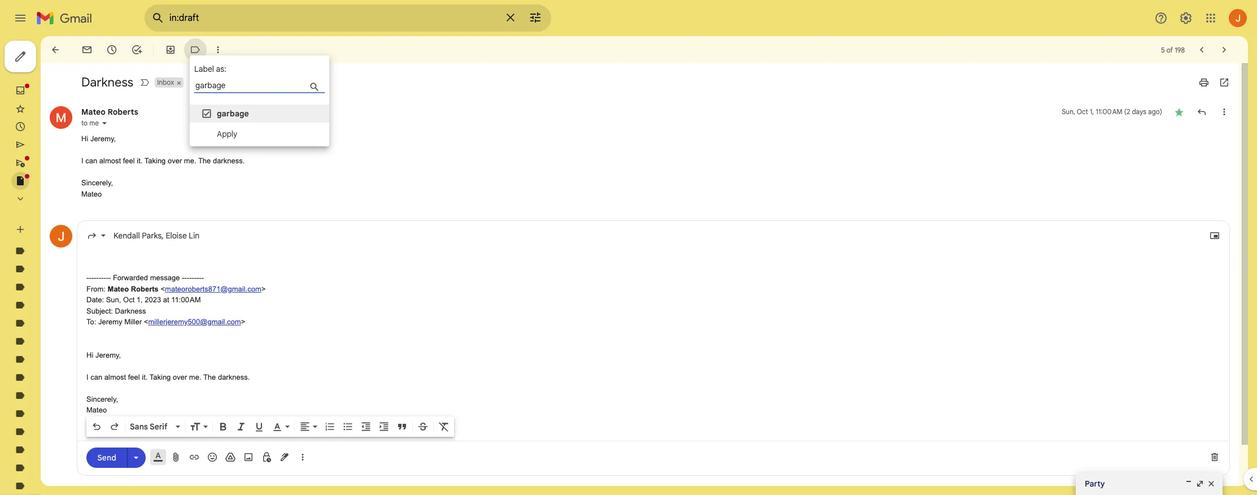 Task type: locate. For each thing, give the bounding box(es) containing it.
0 horizontal spatial oct
[[123, 296, 135, 304]]

the
[[198, 157, 211, 165], [203, 373, 216, 381]]

1 vertical spatial 1,
[[137, 296, 143, 304]]

1 vertical spatial feel
[[128, 373, 140, 381]]

party
[[1086, 479, 1106, 489]]

undo ‪(⌘z)‬ image
[[91, 421, 102, 432]]

5
[[1162, 45, 1166, 54]]

5 of 198
[[1162, 45, 1186, 54]]

0 vertical spatial 11:00 am
[[1097, 107, 1123, 116]]

bold ‪(⌘b)‬ image
[[218, 421, 229, 432]]

show details image
[[101, 120, 108, 127]]

from:
[[86, 285, 106, 293]]

over inside message body text box
[[173, 373, 187, 381]]

11:00 am right at at bottom left
[[171, 296, 201, 304]]

0 vertical spatial sun,
[[1063, 107, 1076, 116]]

i inside message body text box
[[86, 373, 89, 381]]

taking
[[145, 157, 166, 165], [150, 373, 171, 381]]

jeremy, down jeremy
[[95, 351, 121, 359]]

0 horizontal spatial 1,
[[137, 296, 143, 304]]

0 vertical spatial it.
[[137, 157, 143, 165]]

sun,
[[1063, 107, 1076, 116], [106, 296, 121, 304]]

underline ‪(⌘u)‬ image
[[254, 422, 265, 433]]

1 horizontal spatial sun,
[[1063, 107, 1076, 116]]

oct left the '(2'
[[1078, 107, 1089, 116]]

roberts inside "---------- forwarded message --------- from: mateo roberts < mateoroberts871@gmail.com > date: sun, oct 1, 2023 at 11:00 am subject: darkness to: jeremy miller < millerjeremy500@gmail.com >"
[[131, 285, 159, 293]]

roberts up show details icon
[[108, 107, 138, 117]]

0 horizontal spatial <
[[144, 318, 148, 326]]

mateo
[[81, 107, 106, 117], [81, 190, 102, 198], [108, 285, 129, 293], [86, 406, 107, 414]]

almost down show details icon
[[99, 157, 121, 165]]

1, left the '(2'
[[1091, 107, 1095, 116]]

1 vertical spatial sincerely, mateo
[[86, 395, 118, 414]]

sincerely, inside message body text box
[[86, 395, 118, 403]]

me. inside message body text box
[[189, 373, 201, 381]]

1 vertical spatial <
[[144, 318, 148, 326]]

pop out image
[[1196, 479, 1205, 488]]

over
[[168, 157, 182, 165], [173, 373, 187, 381]]

back to drafts image
[[50, 44, 61, 55]]

3 - from the left
[[91, 274, 94, 282]]

mateo down forwarded
[[108, 285, 129, 293]]

>
[[262, 285, 266, 293], [241, 318, 245, 326]]

i can almost feel it. taking over me. the darkness.
[[81, 157, 245, 165], [86, 373, 250, 381]]

darkness. up italic ‪(⌘i)‬ icon
[[218, 373, 250, 381]]

None search field
[[145, 5, 552, 32]]

0 horizontal spatial i
[[81, 157, 83, 165]]

sincerely, mateo up type of response "icon"
[[81, 179, 113, 198]]

me.
[[184, 157, 196, 165], [189, 373, 201, 381]]

roberts
[[108, 107, 138, 117], [131, 285, 159, 293]]

hi jeremy, down me on the top left of page
[[81, 134, 116, 143]]

1 vertical spatial hi
[[86, 351, 93, 359]]

sun, inside cell
[[1063, 107, 1076, 116]]

minimize image
[[1185, 479, 1194, 488]]

feel down mateo roberts
[[123, 157, 135, 165]]

hi jeremy,
[[81, 134, 116, 143], [86, 351, 121, 359]]

hi down to
[[81, 134, 88, 143]]

sun, oct 1, 11:00 am (2 days ago) cell
[[1063, 106, 1163, 118]]

1 vertical spatial i
[[86, 373, 89, 381]]

sincerely, mateo inside message body text box
[[86, 395, 118, 414]]

1 vertical spatial it.
[[142, 373, 148, 381]]

0 vertical spatial 1,
[[1091, 107, 1095, 116]]

0 vertical spatial taking
[[145, 157, 166, 165]]

of
[[1167, 45, 1174, 54]]

me
[[89, 119, 99, 127]]

redo ‪(⌘y)‬ image
[[109, 421, 120, 432]]

-
[[86, 274, 89, 282], [89, 274, 91, 282], [91, 274, 94, 282], [94, 274, 96, 282], [96, 274, 99, 282], [99, 274, 101, 282], [101, 274, 104, 282], [104, 274, 106, 282], [106, 274, 108, 282], [108, 274, 111, 282], [182, 274, 184, 282], [184, 274, 187, 282], [187, 274, 189, 282], [189, 274, 192, 282], [192, 274, 194, 282], [194, 274, 197, 282], [197, 274, 199, 282], [199, 274, 202, 282], [202, 274, 204, 282]]

sincerely, mateo
[[81, 179, 113, 198], [86, 395, 118, 414]]

1 vertical spatial taking
[[150, 373, 171, 381]]

more send options image
[[131, 452, 142, 463]]

jeremy,
[[90, 134, 116, 143], [95, 351, 121, 359]]

insert files using drive image
[[225, 452, 236, 463]]

jeremy
[[98, 318, 122, 326]]

mateo up the undo ‪(⌘z)‬ icon
[[86, 406, 107, 414]]

jeremy, inside message body text box
[[95, 351, 121, 359]]

older image
[[1220, 44, 1231, 55]]

roberts up "2023"
[[131, 285, 159, 293]]

darkness up mateo roberts
[[81, 75, 134, 90]]

navigation
[[0, 36, 136, 495]]

< right miller on the bottom left of the page
[[144, 318, 148, 326]]

mateo up type of response "icon"
[[81, 190, 102, 198]]

darkness. down apply
[[213, 157, 245, 165]]

i down to
[[81, 157, 83, 165]]

can inside message body text box
[[91, 373, 102, 381]]

sincerely, up type of response "icon"
[[81, 179, 113, 187]]

jeremy, down show details icon
[[90, 134, 116, 143]]

hi
[[81, 134, 88, 143], [86, 351, 93, 359]]

1 horizontal spatial 1,
[[1091, 107, 1095, 116]]

darkness.
[[213, 157, 245, 165], [218, 373, 250, 381]]

1 vertical spatial hi jeremy,
[[86, 351, 121, 359]]

oct down forwarded
[[123, 296, 135, 304]]

label
[[194, 64, 214, 74]]

indent more ‪(⌘])‬ image
[[379, 421, 390, 432]]

0 vertical spatial feel
[[123, 157, 135, 165]]

1 vertical spatial i can almost feel it. taking over me. the darkness.
[[86, 373, 250, 381]]

2023
[[145, 296, 161, 304]]

oct
[[1078, 107, 1089, 116], [123, 296, 135, 304]]

1 vertical spatial sincerely,
[[86, 395, 118, 403]]

it.
[[137, 157, 143, 165], [142, 373, 148, 381]]

14 - from the left
[[189, 274, 192, 282]]

1 vertical spatial almost
[[104, 373, 126, 381]]

7 - from the left
[[101, 274, 104, 282]]

lin
[[189, 231, 200, 241]]

labels image
[[190, 44, 201, 55]]

garbage
[[217, 109, 249, 119]]

1 vertical spatial jeremy,
[[95, 351, 121, 359]]

days
[[1133, 107, 1147, 116]]

sincerely, mateo up the undo ‪(⌘z)‬ icon
[[86, 395, 118, 414]]

1 horizontal spatial 11:00 am
[[1097, 107, 1123, 116]]

1 vertical spatial sun,
[[106, 296, 121, 304]]

15 - from the left
[[192, 274, 194, 282]]

darkness
[[81, 75, 134, 90], [115, 307, 146, 315]]

17 - from the left
[[197, 274, 199, 282]]

11:00 am
[[1097, 107, 1123, 116], [171, 296, 201, 304]]

1 vertical spatial oct
[[123, 296, 135, 304]]

attach files image
[[171, 452, 182, 463]]

insert signature image
[[279, 452, 290, 463]]

1 horizontal spatial >
[[262, 285, 266, 293]]

ago)
[[1149, 107, 1163, 116]]

almost up redo ‪(⌘y)‬ icon
[[104, 373, 126, 381]]

19 - from the left
[[202, 274, 204, 282]]

can
[[85, 157, 97, 165], [91, 373, 102, 381]]

to me
[[81, 119, 99, 127]]

more options image
[[300, 452, 306, 463]]

0 horizontal spatial sun,
[[106, 296, 121, 304]]

support image
[[1155, 11, 1169, 25]]

send
[[97, 452, 116, 463]]

more image
[[212, 44, 224, 55]]

1 vertical spatial 11:00 am
[[171, 296, 201, 304]]

0 vertical spatial <
[[161, 285, 165, 293]]

apply
[[217, 129, 237, 139]]

1 vertical spatial >
[[241, 318, 245, 326]]

1 vertical spatial over
[[173, 373, 187, 381]]

1, inside sun, oct 1, 11:00 am (2 days ago) cell
[[1091, 107, 1095, 116]]

hi down to:
[[86, 351, 93, 359]]

i down to:
[[86, 373, 89, 381]]

sincerely, up the undo ‪(⌘z)‬ icon
[[86, 395, 118, 403]]

< down message
[[161, 285, 165, 293]]

1 vertical spatial darkness
[[115, 307, 146, 315]]

close image
[[1208, 479, 1217, 488]]

almost
[[99, 157, 121, 165], [104, 373, 126, 381]]

0 horizontal spatial 11:00 am
[[171, 296, 201, 304]]

italic ‪(⌘i)‬ image
[[236, 421, 247, 432]]

1,
[[1091, 107, 1095, 116], [137, 296, 143, 304]]

darkness up miller on the bottom left of the page
[[115, 307, 146, 315]]

,
[[162, 231, 164, 241]]

sans serif
[[130, 422, 167, 432]]

main menu image
[[14, 11, 27, 25]]

1 horizontal spatial i
[[86, 373, 89, 381]]

1 vertical spatial me.
[[189, 373, 201, 381]]

1, left "2023"
[[137, 296, 143, 304]]

1 vertical spatial darkness.
[[218, 373, 250, 381]]

can up the undo ‪(⌘z)‬ icon
[[91, 373, 102, 381]]

sincerely,
[[81, 179, 113, 187], [86, 395, 118, 403]]

0 vertical spatial sincerely, mateo
[[81, 179, 113, 198]]

feel up sans
[[128, 373, 140, 381]]

0 vertical spatial roberts
[[108, 107, 138, 117]]

miller
[[124, 318, 142, 326]]

1 horizontal spatial oct
[[1078, 107, 1089, 116]]

can down to me
[[85, 157, 97, 165]]

quote ‪(⌘⇧9)‬ image
[[397, 421, 408, 432]]

0 vertical spatial oct
[[1078, 107, 1089, 116]]

feel
[[123, 157, 135, 165], [128, 373, 140, 381]]

strikethrough ‪(⌘⇧x)‬ image
[[418, 421, 429, 432]]

1 vertical spatial the
[[203, 373, 216, 381]]

1 vertical spatial can
[[91, 373, 102, 381]]

sun, inside "---------- forwarded message --------- from: mateo roberts < mateoroberts871@gmail.com > date: sun, oct 1, 2023 at 11:00 am subject: darkness to: jeremy miller < millerjeremy500@gmail.com >"
[[106, 296, 121, 304]]

13 - from the left
[[187, 274, 189, 282]]

198
[[1176, 45, 1186, 54]]

i
[[81, 157, 83, 165], [86, 373, 89, 381]]

1 vertical spatial roberts
[[131, 285, 159, 293]]

<
[[161, 285, 165, 293], [144, 318, 148, 326]]

11:00 am left the '(2'
[[1097, 107, 1123, 116]]

hi jeremy, down jeremy
[[86, 351, 121, 359]]

subject:
[[86, 307, 113, 315]]

0 vertical spatial >
[[262, 285, 266, 293]]



Task type: vqa. For each thing, say whether or not it's contained in the screenshot.
second San from right
no



Task type: describe. For each thing, give the bounding box(es) containing it.
forwarded
[[113, 274, 148, 282]]

0 vertical spatial darkness.
[[213, 157, 245, 165]]

0 vertical spatial the
[[198, 157, 211, 165]]

label as:
[[194, 64, 226, 74]]

0 vertical spatial jeremy,
[[90, 134, 116, 143]]

mateo roberts
[[81, 107, 138, 117]]

i can almost feel it. taking over me. the darkness. inside message body text box
[[86, 373, 250, 381]]

0 vertical spatial sincerely,
[[81, 179, 113, 187]]

1, inside "---------- forwarded message --------- from: mateo roberts < mateoroberts871@gmail.com > date: sun, oct 1, 2023 at 11:00 am subject: darkness to: jeremy miller < millerjeremy500@gmail.com >"
[[137, 296, 143, 304]]

settings image
[[1180, 11, 1194, 25]]

newer image
[[1197, 44, 1208, 55]]

mateoroberts871@gmail.com
[[165, 285, 262, 293]]

kendall
[[114, 231, 140, 241]]

12 - from the left
[[184, 274, 187, 282]]

discard draft ‪(⌘⇧d)‬ image
[[1210, 452, 1221, 463]]

toggle confidential mode image
[[261, 452, 272, 463]]

0 vertical spatial i can almost feel it. taking over me. the darkness.
[[81, 157, 245, 165]]

green-star checkbox
[[1174, 106, 1186, 118]]

---------- forwarded message --------- from: mateo roberts < mateoroberts871@gmail.com > date: sun, oct 1, 2023 at 11:00 am subject: darkness to: jeremy miller < millerjeremy500@gmail.com >
[[86, 274, 266, 326]]

11:00 am inside sun, oct 1, 11:00 am (2 days ago) cell
[[1097, 107, 1123, 116]]

add to tasks image
[[131, 44, 142, 55]]

indent less ‪(⌘[)‬ image
[[361, 421, 372, 432]]

10 - from the left
[[108, 274, 111, 282]]

4 - from the left
[[94, 274, 96, 282]]

mateo up me on the top left of page
[[81, 107, 106, 117]]

0 vertical spatial over
[[168, 157, 182, 165]]

18 - from the left
[[199, 274, 202, 282]]

to:
[[86, 318, 96, 326]]

inbox button
[[155, 77, 175, 88]]

oct inside cell
[[1078, 107, 1089, 116]]

1 - from the left
[[86, 274, 89, 282]]

11:00 am inside "---------- forwarded message --------- from: mateo roberts < mateoroberts871@gmail.com > date: sun, oct 1, 2023 at 11:00 am subject: darkness to: jeremy miller < millerjeremy500@gmail.com >"
[[171, 296, 201, 304]]

gmail image
[[36, 7, 98, 29]]

hi inside message body text box
[[86, 351, 93, 359]]

mark as unread image
[[81, 44, 93, 55]]

2 - from the left
[[89, 274, 91, 282]]

(2
[[1125, 107, 1131, 116]]

search mail image
[[148, 8, 168, 28]]

kendall parks , eloise lin
[[114, 231, 200, 241]]

snooze image
[[106, 44, 118, 55]]

feel inside message body text box
[[128, 373, 140, 381]]

0 vertical spatial i
[[81, 157, 83, 165]]

taking inside message body text box
[[150, 373, 171, 381]]

darkness. inside message body text box
[[218, 373, 250, 381]]

millerjeremy500@gmail.com
[[148, 318, 241, 326]]

serif
[[150, 422, 167, 432]]

sun, oct 1, 11:00 am (2 days ago)
[[1063, 107, 1163, 116]]

9 - from the left
[[106, 274, 108, 282]]

8 - from the left
[[104, 274, 106, 282]]

clear search image
[[500, 6, 522, 29]]

parks
[[142, 231, 162, 241]]

remove formatting ‪(⌘\)‬ image
[[439, 421, 450, 432]]

16 - from the left
[[194, 274, 197, 282]]

Search mail text field
[[170, 12, 497, 24]]

6 - from the left
[[99, 274, 101, 282]]

move to inbox image
[[165, 44, 176, 55]]

the inside message body text box
[[203, 373, 216, 381]]

Label-as menu open text field
[[194, 79, 346, 93]]

date:
[[86, 296, 104, 304]]

eloise
[[166, 231, 187, 241]]

it. inside message body text box
[[142, 373, 148, 381]]

to
[[81, 119, 88, 127]]

0 vertical spatial me.
[[184, 157, 196, 165]]

sans
[[130, 422, 148, 432]]

mateo inside "---------- forwarded message --------- from: mateo roberts < mateoroberts871@gmail.com > date: sun, oct 1, 2023 at 11:00 am subject: darkness to: jeremy miller < millerjeremy500@gmail.com >"
[[108, 285, 129, 293]]

bulleted list ‪(⌘⇧8)‬ image
[[342, 421, 354, 432]]

oct inside "---------- forwarded message --------- from: mateo roberts < mateoroberts871@gmail.com > date: sun, oct 1, 2023 at 11:00 am subject: darkness to: jeremy miller < millerjeremy500@gmail.com >"
[[123, 296, 135, 304]]

0 vertical spatial hi
[[81, 134, 88, 143]]

type of response image
[[86, 230, 98, 241]]

0 vertical spatial almost
[[99, 157, 121, 165]]

at
[[163, 296, 169, 304]]

formatting options toolbar
[[86, 416, 454, 437]]

advanced search options image
[[524, 6, 547, 29]]

11 - from the left
[[182, 274, 184, 282]]

inbox
[[157, 78, 174, 86]]

0 vertical spatial hi jeremy,
[[81, 134, 116, 143]]

insert photo image
[[243, 452, 254, 463]]

darkness inside "---------- forwarded message --------- from: mateo roberts < mateoroberts871@gmail.com > date: sun, oct 1, 2023 at 11:00 am subject: darkness to: jeremy miller < millerjeremy500@gmail.com >"
[[115, 307, 146, 315]]

1 horizontal spatial <
[[161, 285, 165, 293]]

insert link ‪(⌘k)‬ image
[[189, 452, 200, 463]]

numbered list ‪(⌘⇧7)‬ image
[[324, 421, 336, 432]]

0 vertical spatial darkness
[[81, 75, 134, 90]]

as:
[[216, 64, 226, 74]]

mateoroberts871@gmail.com link
[[165, 285, 262, 293]]

almost inside message body text box
[[104, 373, 126, 381]]

5 - from the left
[[96, 274, 99, 282]]

send button
[[86, 447, 127, 468]]

0 horizontal spatial >
[[241, 318, 245, 326]]

millerjeremy500@gmail.com link
[[148, 318, 241, 326]]

0 vertical spatial can
[[85, 157, 97, 165]]

Message Body text field
[[86, 250, 1221, 416]]

insert emoji ‪(⌘⇧2)‬ image
[[207, 452, 218, 463]]

hi jeremy, inside message body text box
[[86, 351, 121, 359]]

message
[[150, 274, 180, 282]]

sans serif option
[[128, 421, 173, 432]]



